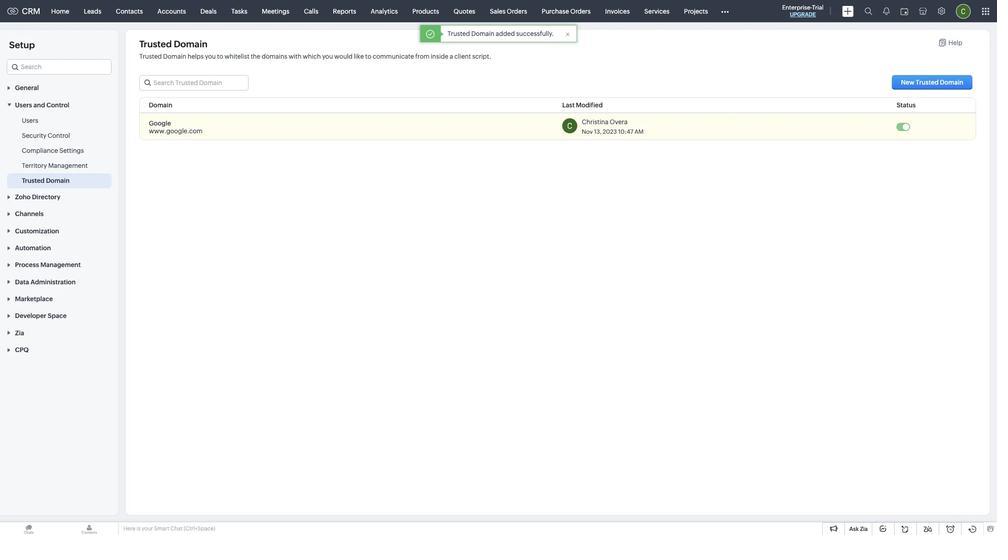 Task type: locate. For each thing, give the bounding box(es) containing it.
None field
[[7, 59, 112, 75]]

control up compliance settings link
[[48, 132, 70, 139]]

which
[[303, 53, 321, 60]]

1 vertical spatial management
[[40, 262, 81, 269]]

trusted domain link
[[22, 176, 70, 185]]

calls
[[304, 8, 318, 15]]

management down settings
[[48, 162, 88, 169]]

management inside dropdown button
[[40, 262, 81, 269]]

general button
[[0, 79, 118, 96]]

calendar image
[[901, 8, 908, 15]]

orders right sales
[[507, 8, 527, 15]]

successfully.
[[516, 30, 554, 37]]

quotes
[[454, 8, 475, 15]]

1 horizontal spatial orders
[[570, 8, 591, 15]]

users inside region
[[22, 117, 38, 124]]

control inside region
[[48, 132, 70, 139]]

1 horizontal spatial zia
[[860, 526, 868, 533]]

deals link
[[193, 0, 224, 22]]

0 vertical spatial control
[[46, 101, 69, 109]]

0 horizontal spatial to
[[217, 53, 223, 60]]

new trusted domain button
[[892, 75, 973, 90]]

10:47
[[618, 128, 633, 135]]

accounts
[[157, 8, 186, 15]]

www.google.com
[[149, 127, 203, 135]]

you right which
[[322, 53, 333, 60]]

setup
[[9, 40, 35, 50]]

reports link
[[326, 0, 363, 22]]

1 to from the left
[[217, 53, 223, 60]]

overa
[[610, 118, 628, 126]]

users and control region
[[0, 113, 118, 188]]

calls link
[[297, 0, 326, 22]]

management for process management
[[40, 262, 81, 269]]

control down general dropdown button
[[46, 101, 69, 109]]

sales
[[490, 8, 506, 15]]

trusted down territory
[[22, 177, 45, 184]]

directory
[[32, 194, 60, 201]]

2 you from the left
[[322, 53, 333, 60]]

signals element
[[878, 0, 895, 22]]

developer space
[[15, 313, 67, 320]]

last
[[562, 102, 575, 109]]

domain up helps
[[174, 39, 208, 49]]

users inside dropdown button
[[15, 101, 32, 109]]

crm link
[[7, 6, 40, 16]]

from
[[415, 53, 429, 60]]

1 orders from the left
[[507, 8, 527, 15]]

trusted for trusted domain trusted domain helps you to whitelist the domains with which you would like to communicate from inside a client script.
[[139, 39, 172, 49]]

contacts image
[[61, 523, 118, 535]]

settings
[[59, 147, 84, 154]]

process management button
[[0, 256, 118, 273]]

users for users
[[22, 117, 38, 124]]

Search text field
[[7, 60, 111, 74]]

(ctrl+space)
[[184, 526, 215, 532]]

0 vertical spatial management
[[48, 162, 88, 169]]

Search Trusted Domain text field
[[140, 76, 248, 90]]

leads
[[84, 8, 101, 15]]

process
[[15, 262, 39, 269]]

1 vertical spatial control
[[48, 132, 70, 139]]

search image
[[865, 7, 872, 15]]

0 horizontal spatial orders
[[507, 8, 527, 15]]

orders inside "link"
[[570, 8, 591, 15]]

enterprise-
[[782, 4, 812, 11]]

am
[[635, 128, 644, 135]]

create menu image
[[842, 6, 854, 17]]

christina
[[582, 118, 609, 126]]

customization
[[15, 228, 59, 235]]

christina overa nov 13, 2023 10:47 am
[[582, 118, 644, 135]]

would
[[334, 53, 353, 60]]

zia up the cpq
[[15, 330, 24, 337]]

smart
[[154, 526, 169, 532]]

products
[[412, 8, 439, 15]]

invoices
[[605, 8, 630, 15]]

management up data administration dropdown button
[[40, 262, 81, 269]]

orders
[[507, 8, 527, 15], [570, 8, 591, 15]]

domain down 'territory management'
[[46, 177, 70, 184]]

you right helps
[[205, 53, 216, 60]]

compliance
[[22, 147, 58, 154]]

data
[[15, 279, 29, 286]]

0 vertical spatial users
[[15, 101, 32, 109]]

0 vertical spatial zia
[[15, 330, 24, 337]]

trusted for trusted domain added successfully.
[[448, 30, 470, 37]]

helps
[[188, 53, 204, 60]]

domain inside button
[[940, 79, 963, 86]]

to left whitelist
[[217, 53, 223, 60]]

ask
[[849, 526, 859, 533]]

1 horizontal spatial to
[[365, 53, 371, 60]]

users up security
[[22, 117, 38, 124]]

2 orders from the left
[[570, 8, 591, 15]]

create menu element
[[837, 0, 859, 22]]

ask zia
[[849, 526, 868, 533]]

deals
[[200, 8, 217, 15]]

orders right purchase
[[570, 8, 591, 15]]

tasks
[[231, 8, 247, 15]]

domain down help on the right top of the page
[[940, 79, 963, 86]]

space
[[48, 313, 67, 320]]

1 horizontal spatial you
[[322, 53, 333, 60]]

users
[[15, 101, 32, 109], [22, 117, 38, 124]]

you
[[205, 53, 216, 60], [322, 53, 333, 60]]

trusted down accounts
[[139, 39, 172, 49]]

is
[[137, 526, 141, 532]]

google
[[149, 120, 171, 127]]

and
[[33, 101, 45, 109]]

trusted inside "link"
[[22, 177, 45, 184]]

users left and
[[15, 101, 32, 109]]

0 horizontal spatial zia
[[15, 330, 24, 337]]

to right like on the left of the page
[[365, 53, 371, 60]]

zia
[[15, 330, 24, 337], [860, 526, 868, 533]]

trusted up client
[[448, 30, 470, 37]]

zia right ask at the right bottom of the page
[[860, 526, 868, 533]]

1 vertical spatial zia
[[860, 526, 868, 533]]

 image
[[562, 118, 577, 133]]

general
[[15, 84, 39, 92]]

domain
[[472, 30, 495, 37], [174, 39, 208, 49], [163, 53, 186, 60], [940, 79, 963, 86], [149, 102, 172, 109], [46, 177, 70, 184]]

a
[[450, 53, 453, 60]]

trusted
[[448, 30, 470, 37], [139, 39, 172, 49], [139, 53, 162, 60], [916, 79, 939, 86], [22, 177, 45, 184]]

management inside users and control region
[[48, 162, 88, 169]]

users for users and control
[[15, 101, 32, 109]]

0 horizontal spatial you
[[205, 53, 216, 60]]

customization button
[[0, 222, 118, 239]]

1 vertical spatial users
[[22, 117, 38, 124]]

projects link
[[677, 0, 715, 22]]

trusted right new
[[916, 79, 939, 86]]

data administration
[[15, 279, 76, 286]]

whitelist
[[225, 53, 249, 60]]

leads link
[[77, 0, 109, 22]]



Task type: describe. For each thing, give the bounding box(es) containing it.
trusted domain trusted domain helps you to whitelist the domains with which you would like to communicate from inside a client script.
[[139, 39, 491, 60]]

signals image
[[883, 7, 890, 15]]

analytics link
[[363, 0, 405, 22]]

orders for purchase orders
[[570, 8, 591, 15]]

communicate
[[373, 53, 414, 60]]

domain up 'google'
[[149, 102, 172, 109]]

management for territory management
[[48, 162, 88, 169]]

sales orders
[[490, 8, 527, 15]]

projects
[[684, 8, 708, 15]]

accounts link
[[150, 0, 193, 22]]

the
[[251, 53, 260, 60]]

control inside dropdown button
[[46, 101, 69, 109]]

users and control button
[[0, 96, 118, 113]]

territory management link
[[22, 161, 88, 170]]

modified
[[576, 102, 603, 109]]

quotes link
[[446, 0, 483, 22]]

sales orders link
[[483, 0, 534, 22]]

domains
[[262, 53, 287, 60]]

services
[[644, 8, 670, 15]]

trusted domain
[[22, 177, 70, 184]]

cpq button
[[0, 341, 118, 358]]

2023
[[603, 128, 617, 135]]

home
[[51, 8, 69, 15]]

trusted inside button
[[916, 79, 939, 86]]

2 to from the left
[[365, 53, 371, 60]]

marketplace button
[[0, 290, 118, 307]]

domain inside "link"
[[46, 177, 70, 184]]

meetings link
[[255, 0, 297, 22]]

reports
[[333, 8, 356, 15]]

process management
[[15, 262, 81, 269]]

client
[[454, 53, 471, 60]]

developer space button
[[0, 307, 118, 324]]

new trusted domain
[[901, 79, 963, 86]]

with
[[289, 53, 301, 60]]

cpq
[[15, 347, 29, 354]]

13,
[[594, 128, 602, 135]]

security control link
[[22, 131, 70, 140]]

chats image
[[0, 523, 57, 535]]

zoho directory button
[[0, 188, 118, 205]]

status
[[897, 102, 916, 109]]

zoho
[[15, 194, 31, 201]]

profile image
[[956, 4, 971, 18]]

channels
[[15, 211, 44, 218]]

purchase orders link
[[534, 0, 598, 22]]

data administration button
[[0, 273, 118, 290]]

users and control
[[15, 101, 69, 109]]

territory
[[22, 162, 47, 169]]

tasks link
[[224, 0, 255, 22]]

search element
[[859, 0, 878, 22]]

inside
[[431, 53, 448, 60]]

territory management
[[22, 162, 88, 169]]

automation
[[15, 245, 51, 252]]

compliance settings
[[22, 147, 84, 154]]

products link
[[405, 0, 446, 22]]

automation button
[[0, 239, 118, 256]]

trusted left helps
[[139, 53, 162, 60]]

purchase
[[542, 8, 569, 15]]

security control
[[22, 132, 70, 139]]

users link
[[22, 116, 38, 125]]

invoices link
[[598, 0, 637, 22]]

domain left added
[[472, 30, 495, 37]]

trusted for trusted domain
[[22, 177, 45, 184]]

administration
[[30, 279, 76, 286]]

like
[[354, 53, 364, 60]]

compliance settings link
[[22, 146, 84, 155]]

upgrade
[[790, 11, 816, 18]]

chat
[[170, 526, 183, 532]]

domain left helps
[[163, 53, 186, 60]]

enterprise-trial upgrade
[[782, 4, 824, 18]]

crm
[[22, 6, 40, 16]]

channels button
[[0, 205, 118, 222]]

security
[[22, 132, 46, 139]]

here is your smart chat (ctrl+space)
[[123, 526, 215, 532]]

contacts
[[116, 8, 143, 15]]

orders for sales orders
[[507, 8, 527, 15]]

zia button
[[0, 324, 118, 341]]

nov
[[582, 128, 593, 135]]

your
[[142, 526, 153, 532]]

purchase orders
[[542, 8, 591, 15]]

profile element
[[951, 0, 976, 22]]

zia inside "zia" dropdown button
[[15, 330, 24, 337]]

services link
[[637, 0, 677, 22]]

contacts link
[[109, 0, 150, 22]]

new
[[901, 79, 915, 86]]

developer
[[15, 313, 46, 320]]

home link
[[44, 0, 77, 22]]

1 you from the left
[[205, 53, 216, 60]]

last modified
[[562, 102, 603, 109]]

added
[[496, 30, 515, 37]]

Other Modules field
[[715, 4, 735, 18]]



Task type: vqa. For each thing, say whether or not it's contained in the screenshot.
logo
no



